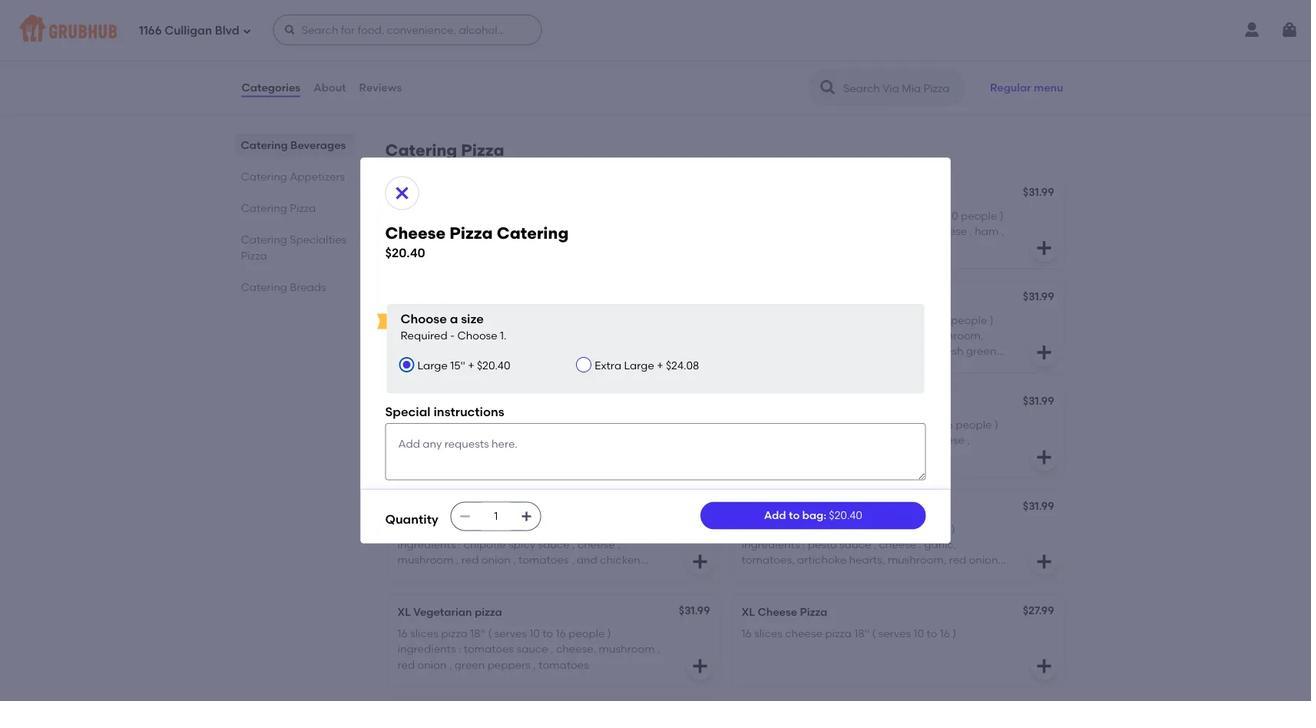 Task type: locate. For each thing, give the bounding box(es) containing it.
sausage
[[398, 360, 442, 373]]

people inside 16 slices pizza 18'' ( serves 10 to 16 people ) ingredients : pesto sauce , cheese . garlic, tomatoes, artichoke hearts, mushroom, red onion and chicken
[[913, 523, 949, 536]]

1 garlic from the top
[[808, 329, 838, 342]]

cheese inside cheese pizza catering button
[[398, 187, 437, 200]]

) inside 16 slices spicy chicken 18'' ( serves 10 to 16 people ) ingredients : chipotle spicy sauce , cheese , mushroom , red onion , tomatoes , and chicken marinated with chipotle sauce .
[[651, 523, 655, 536]]

2 vertical spatial cheese
[[758, 606, 798, 619]]

slices for 16 slices chicken pizza 18'' ( serves 10 to 16 people ) ingredients : garlic sauce , cilantro . cheese , mushroom , red onion and chicken .
[[755, 418, 783, 431]]

italiana down xl italiana pizza
[[786, 314, 825, 327]]

slices inside 16 slices double pepperoni with extra cheese 18'' ( serves 10 to 16 people )
[[410, 418, 439, 431]]

garlic inside 16 slices chicken pizza 18'' ( serves 10 to 16 people ) ingredients : garlic sauce , cilantro . cheese , mushroom , red onion and chicken .
[[808, 434, 838, 447]]

) inside 16 slices pizza 18'' ( serves 10 to 16 people ) ingredients : pesto sauce , cheese . garlic, tomatoes, artichoke hearts, mushroom, red onion and chicken
[[952, 523, 956, 536]]

0 vertical spatial with
[[914, 345, 936, 358]]

18'' inside 16 slices spicy chicken 18'' ( serves 10 to 16 people ) ingredients : chipotle spicy sauce , cheese , mushroom , red onion , tomatoes , and chicken marinated with chipotle sauce .
[[514, 523, 529, 536]]

$24.08
[[666, 359, 700, 372]]

16 slices combination pizza 18'' serves ( 6 to 10 people ) ingredients : tomatoes sauce , salami linguica , mushroom,green peppers black olives and sausage .
[[398, 314, 668, 373]]

serves inside 16 slices italiana pizza 18'' ( serves 6 to 10 people ) ingredients : garlic sauce , cheese , mushroom, tomatoes ,sausage , and topped with fresh green onion .
[[881, 314, 914, 327]]

$20.40 for to
[[829, 509, 863, 522]]

1 vertical spatial italiana
[[786, 314, 825, 327]]

20
[[899, 71, 912, 84]]

ingredients inside 16 slices combination pizza 18'' serves ( 6 to 10 people ) ingredients : tomatoes sauce , salami linguica , mushroom,green peppers black olives and sausage .
[[443, 329, 501, 342]]

red down vegetarian
[[398, 658, 415, 672]]

pizza up cheese pizza catering
[[461, 141, 505, 160]]

: down hawaiian
[[803, 225, 806, 238]]

1 vertical spatial ranch
[[793, 71, 824, 84]]

red inside 16 slices pizza 18'' ( serves 10 to 16 people ) ingredients : tomatoes sauce , cheese, mushroom , red onion , green peppers , tomatoes.
[[398, 658, 415, 672]]

slices for 16 slices hawaiian pizza  18" ( serves 6 to 10 people ) ingredients : tomatoes sauce , extra cheese , ham , pineapple .
[[755, 209, 783, 222]]

$39.99
[[678, 48, 710, 61]]

+
[[468, 359, 475, 372], [657, 359, 664, 372]]

pizza up ,sausage
[[802, 292, 829, 305]]

slices down "garlic"
[[755, 418, 783, 431]]

xl for xl garlic chicken ( via mia chicken )
[[742, 396, 755, 409]]

: up ,sausage
[[803, 329, 806, 342]]

1 vertical spatial cheese
[[385, 223, 446, 243]]

slices down 'xl cheese pizza'
[[755, 627, 783, 640]]

pizza inside 16 slices pizza 18'' ( serves 10 to 16 people ) ingredients : tomatoes sauce , cheese, mushroom , red onion , green peppers , tomatoes.
[[441, 627, 468, 640]]

onion inside 16 slices pizza 18'' ( serves 10 to 16 people ) ingredients : tomatoes sauce , cheese, mushroom , red onion , green peppers , tomatoes.
[[418, 658, 447, 672]]

0 horizontal spatial extra
[[561, 418, 588, 431]]

slices down xl italiana pizza
[[755, 314, 783, 327]]

linguica
[[398, 345, 439, 358]]

2 horizontal spatial with
[[914, 345, 936, 358]]

pizza up the catering breads
[[241, 249, 267, 262]]

choose
[[401, 312, 447, 327], [458, 329, 498, 342]]

red down 'garlic,' in the right bottom of the page
[[950, 554, 967, 567]]

chicken
[[793, 396, 836, 409], [796, 501, 839, 514]]

sauce inside 16 slices pizza 18'' ( serves 10 to 16 people ) ingredients : tomatoes sauce , cheese, mushroom , red onion , green peppers , tomatoes.
[[517, 643, 548, 656]]

pepperoni up the reviews
[[398, 50, 452, 63]]

catering pizza down catering appetizers
[[241, 201, 316, 214]]

10 inside 16 slices combination pizza 18'' serves ( 6 to 10 people ) ingredients : tomatoes sauce , salami linguica , mushroom,green peppers black olives and sausage .
[[621, 314, 632, 327]]

) inside 16 slices combination pizza 18'' serves ( 6 to 10 people ) ingredients : tomatoes sauce , salami linguica , mushroom,green peppers black olives and sausage .
[[437, 329, 440, 342]]

peppers inside 16 slices pizza 18'' ( serves 10 to 16 people ) ingredients : tomatoes sauce , cheese, mushroom , red onion , green peppers , tomatoes.
[[488, 658, 531, 672]]

onion inside 16 slices chicken pizza 18'' ( serves 10 to 16 people ) ingredients : garlic sauce , cilantro . cheese , mushroom , red onion and chicken .
[[826, 449, 855, 462]]

1 horizontal spatial +
[[657, 359, 664, 372]]

slices inside 16 slices spicy chicken 18'' ( serves 10 to 16 people ) ingredients : chipotle spicy sauce , cheese , mushroom , red onion , tomatoes , and chicken marinated with chipotle sauce .
[[410, 523, 439, 536]]

appetizers
[[290, 170, 345, 183]]

ranch up bacon
[[779, 50, 809, 63]]

svg image
[[393, 184, 412, 203], [1036, 239, 1054, 258], [691, 344, 710, 362], [1036, 344, 1054, 362], [1036, 448, 1054, 467], [521, 511, 533, 523], [691, 553, 710, 571], [1036, 553, 1054, 571], [691, 657, 710, 676], [1036, 657, 1054, 676]]

garlic down "xl garlic chicken ( via mia chicken )"
[[808, 434, 838, 447]]

$20.40 up combo at the left top of page
[[385, 245, 426, 260]]

$31.99 for 16 slices chicken pizza 18'' ( serves 10 to 16 people ) ingredients : garlic sauce , cilantro . cheese , mushroom , red onion and chicken .
[[1023, 395, 1055, 408]]

svg image for 16 slices combination pizza 18'' serves ( 6 to 10 people ) ingredients : tomatoes sauce , salami linguica , mushroom,green peppers black olives and sausage .
[[691, 344, 710, 362]]

pesto
[[808, 538, 837, 551]]

$31.99 for 16 slices pizza 18'' ( serves 10 to 16 people ) ingredients : pesto sauce , cheese . garlic, tomatoes, artichoke hearts, mushroom, red onion and chicken
[[1023, 499, 1055, 512]]

xl garlic chicken ( via mia chicken )
[[742, 396, 934, 409]]

black
[[585, 345, 613, 358]]

1 horizontal spatial mushroom
[[599, 643, 655, 656]]

0 vertical spatial chicken
[[793, 396, 836, 409]]

slices up the pineapple
[[755, 209, 783, 222]]

2 large from the left
[[624, 359, 655, 372]]

xl down tomatoes,
[[742, 606, 755, 619]]

peppers left tomatoes.
[[488, 658, 531, 672]]

combination
[[441, 314, 508, 327]]

to
[[914, 71, 925, 84], [935, 209, 946, 222], [608, 314, 619, 327], [925, 314, 936, 327], [930, 418, 941, 431], [446, 434, 457, 447], [789, 509, 800, 522], [586, 523, 597, 536], [887, 523, 898, 536], [543, 627, 553, 640], [927, 627, 938, 640]]

6 for cheese
[[916, 314, 922, 327]]

1.
[[500, 329, 507, 342]]

2 horizontal spatial 6
[[926, 209, 932, 222]]

0 vertical spatial mushroom
[[742, 449, 798, 462]]

16 slices spicy chicken 18'' ( serves 10 to 16 people ) ingredients : chipotle spicy sauce , cheese , mushroom , red onion , tomatoes , and chicken marinated with chipotle sauce .
[[398, 523, 655, 583]]

xl vegetarian pizza
[[398, 606, 502, 619]]

pizza inside catering specialties pizza
[[241, 249, 267, 262]]

cheese inside 16 slices pizza 18'' ( serves 10 to 16 people ) ingredients : pesto sauce , cheese . garlic, tomatoes, artichoke hearts, mushroom, red onion and chicken
[[880, 538, 917, 551]]

and inside 16 slices chicken pizza 18'' ( serves 10 to 16 people ) ingredients : garlic sauce , cilantro . cheese , mushroom , red onion and chicken .
[[858, 449, 878, 462]]

xl for xl pepperoni blast
[[398, 396, 411, 409]]

1 vertical spatial with
[[537, 418, 559, 431]]

: inside 16 slices hawaiian pizza  18" ( serves 6 to 10 people ) ingredients : tomatoes sauce , extra cheese , ham , pineapple .
[[803, 225, 806, 238]]

0 horizontal spatial green
[[455, 658, 485, 672]]

0 vertical spatial cheese
[[398, 187, 437, 200]]

ingredients
[[742, 225, 800, 238], [443, 329, 501, 342], [742, 329, 800, 342], [742, 434, 800, 447], [398, 538, 456, 551], [742, 538, 800, 551], [398, 643, 456, 656]]

and
[[647, 345, 668, 358], [850, 345, 871, 358], [858, 449, 878, 462], [577, 554, 598, 567], [742, 569, 763, 583]]

cilantro
[[880, 434, 920, 447]]

xl left pesto
[[742, 501, 755, 514]]

2 garlic from the top
[[808, 434, 838, 447]]

sauce
[[861, 225, 893, 238], [562, 329, 594, 342], [840, 329, 872, 342], [840, 434, 872, 447], [538, 538, 570, 551], [840, 538, 872, 551], [525, 569, 556, 583], [517, 643, 548, 656]]

-
[[450, 329, 455, 342]]

. inside 16 slices italiana pizza 18'' ( serves 6 to 10 people ) ingredients : garlic sauce , cheese , mushroom, tomatoes ,sausage , and topped with fresh green onion .
[[774, 360, 776, 373]]

garlic
[[758, 396, 790, 409]]

xl left vegetarian
[[398, 606, 411, 619]]

:
[[803, 225, 806, 238], [504, 329, 507, 342], [803, 329, 806, 342], [803, 434, 806, 447], [459, 538, 461, 551], [803, 538, 806, 551], [459, 643, 461, 656]]

0 vertical spatial green
[[967, 345, 997, 358]]

: down xl chipotle chicken
[[459, 538, 461, 551]]

spicy down input item quantity number field
[[509, 538, 536, 551]]

red up xl vegetarian pizza on the bottom
[[462, 554, 479, 567]]

( up pesto
[[832, 523, 836, 536]]

spicy down xl chipotle chicken
[[441, 523, 468, 536]]

1 vertical spatial catering pizza
[[241, 201, 316, 214]]

( right input item quantity number field
[[531, 523, 535, 536]]

$31.99
[[1023, 186, 1055, 199], [1023, 290, 1055, 303], [679, 395, 710, 408], [1023, 395, 1055, 408], [679, 499, 710, 512], [1023, 499, 1055, 512], [679, 604, 710, 617]]

1 vertical spatial pepperoni
[[414, 396, 468, 409]]

mushroom up pesto
[[742, 449, 798, 462]]

pepperoni sticks
[[398, 50, 485, 63]]

people inside 16 slices hawaiian pizza  18" ( serves 6 to 10 people ) ingredients : tomatoes sauce , extra cheese , ham , pineapple .
[[961, 209, 998, 222]]

catering
[[241, 138, 288, 151], [385, 141, 457, 160], [241, 170, 287, 183], [470, 187, 517, 200], [241, 201, 287, 214], [497, 223, 569, 243], [241, 233, 287, 246], [241, 280, 287, 294]]

catering pizza inside 'tab'
[[241, 201, 316, 214]]

large down linguica
[[418, 359, 448, 372]]

1 vertical spatial extra
[[561, 418, 588, 431]]

2 horizontal spatial $20.40
[[829, 509, 863, 522]]

mushroom right cheese,
[[599, 643, 655, 656]]

18'' inside 16 slices combination pizza 18'' serves ( 6 to 10 people ) ingredients : tomatoes sauce , salami linguica , mushroom,green peppers black olives and sausage .
[[540, 314, 555, 327]]

0 horizontal spatial with
[[455, 569, 477, 583]]

mushroom, up the fresh
[[925, 329, 984, 342]]

ranch
[[779, 50, 809, 63], [793, 71, 824, 84]]

16 slices chicken pizza 18'' ( serves 10 to 16 people ) ingredients : garlic sauce , cilantro . cheese , mushroom , red onion and chicken .
[[742, 418, 999, 462]]

pizza down cheese pizza catering
[[450, 223, 493, 243]]

slices inside 16 slices hawaiian pizza  18" ( serves 6 to 10 people ) ingredients : tomatoes sauce , extra cheese , ham , pineapple .
[[755, 209, 783, 222]]

xl down sausage
[[398, 396, 411, 409]]

cheese up cheese pizza catering $20.40
[[398, 187, 437, 200]]

1 horizontal spatial catering pizza
[[385, 141, 505, 160]]

to inside 16 slices pizza 18'' ( serves 10 to 16 people ) ingredients : tomatoes sauce , cheese, mushroom , red onion , green peppers , tomatoes.
[[543, 627, 553, 640]]

) inside 16 slices hawaiian pizza  18" ( serves 6 to 10 people ) ingredients : tomatoes sauce , extra cheese , ham , pineapple .
[[1000, 209, 1004, 222]]

peppers left black
[[539, 345, 582, 358]]

: down xl vegetarian pizza on the bottom
[[459, 643, 461, 656]]

1 vertical spatial green
[[455, 658, 485, 672]]

choose up required
[[401, 312, 447, 327]]

search icon image
[[819, 78, 838, 97]]

1 horizontal spatial large
[[624, 359, 655, 372]]

svg image
[[1281, 21, 1300, 39], [284, 24, 296, 36], [243, 27, 252, 36], [1036, 79, 1054, 98], [459, 511, 472, 523]]

ingredients inside 16 slices hawaiian pizza  18" ( serves 6 to 10 people ) ingredients : tomatoes sauce , extra cheese , ham , pineapple .
[[742, 225, 800, 238]]

1 horizontal spatial green
[[967, 345, 997, 358]]

$20.40 down mushroom,green
[[477, 359, 511, 372]]

green inside 16 slices pizza 18'' ( serves 10 to 16 people ) ingredients : tomatoes sauce , cheese, mushroom , red onion , green peppers , tomatoes.
[[455, 658, 485, 672]]

0 vertical spatial italiana
[[758, 292, 799, 305]]

(
[[858, 71, 861, 84], [885, 209, 888, 222], [593, 314, 596, 327], [875, 314, 878, 327], [839, 396, 843, 409], [648, 418, 652, 431], [875, 418, 879, 431], [531, 523, 535, 536], [832, 523, 836, 536], [488, 627, 492, 640], [872, 627, 876, 640]]

serves inside 16 slices combination pizza 18'' serves ( 6 to 10 people ) ingredients : tomatoes sauce , salami linguica , mushroom,green peppers black olives and sausage .
[[557, 314, 590, 327]]

0 vertical spatial $20.40
[[385, 245, 426, 260]]

6 inside 16 slices combination pizza 18'' serves ( 6 to 10 people ) ingredients : tomatoes sauce , salami linguica , mushroom,green peppers black olives and sausage .
[[599, 314, 605, 327]]

ingredients for italiana
[[742, 329, 800, 342]]

1 horizontal spatial choose
[[458, 329, 498, 342]]

with up xl vegetarian pizza on the bottom
[[455, 569, 477, 583]]

) inside 16 slices pizza 18'' ( serves 10 to 16 people ) ingredients : tomatoes sauce , cheese, mushroom , red onion , green peppers , tomatoes.
[[608, 627, 612, 640]]

.
[[798, 240, 800, 253], [445, 360, 447, 373], [774, 360, 776, 373], [922, 434, 925, 447], [924, 449, 927, 462], [920, 538, 922, 551], [559, 569, 562, 583]]

catering pizza tab
[[241, 200, 349, 216]]

large down the olives
[[624, 359, 655, 372]]

garlic up ,sausage
[[808, 329, 838, 342]]

spicy
[[441, 523, 468, 536], [509, 538, 536, 551]]

+ left $24.08
[[657, 359, 664, 372]]

: up mushroom,green
[[504, 329, 507, 342]]

0 horizontal spatial 6
[[599, 314, 605, 327]]

0 vertical spatial peppers
[[539, 345, 582, 358]]

pizza inside 16 slices combination pizza 18'' serves ( 6 to 10 people ) ingredients : tomatoes sauce , salami linguica , mushroom,green peppers black olives and sausage .
[[511, 314, 537, 327]]

( inside 16 slices combination pizza 18'' serves ( 6 to 10 people ) ingredients : tomatoes sauce , salami linguica , mushroom,green peppers black olives and sausage .
[[593, 314, 596, 327]]

people inside 16 slices chicken pizza 18'' ( serves 10 to 16 people ) ingredients : garlic sauce , cilantro . cheese , mushroom , red onion and chicken .
[[956, 418, 993, 431]]

: for combination
[[504, 329, 507, 342]]

: for spicy
[[459, 538, 461, 551]]

10
[[948, 209, 959, 222], [621, 314, 632, 327], [938, 314, 949, 327], [917, 418, 928, 431], [433, 434, 443, 447], [573, 523, 584, 536], [874, 523, 884, 536], [530, 627, 540, 640], [914, 627, 925, 640]]

slices for 16 slices combination pizza 18'' serves ( 6 to 10 people ) ingredients : tomatoes sauce , salami linguica , mushroom,green peppers black olives and sausage .
[[410, 314, 439, 327]]

1 horizontal spatial extra
[[901, 225, 927, 238]]

( down mia at right bottom
[[875, 418, 879, 431]]

pizza inside cheese pizza catering $20.40
[[450, 223, 493, 243]]

categories button
[[241, 60, 301, 115]]

16 slices pizza 18'' ( serves 10 to 16 people ) ingredients : pesto sauce , cheese . garlic, tomatoes, artichoke hearts, mushroom, red onion and chicken
[[742, 523, 999, 583]]

0 horizontal spatial large
[[418, 359, 448, 372]]

pizza down xl vegetarian pizza on the bottom
[[441, 627, 468, 640]]

extra
[[595, 359, 622, 372]]

cheese pizza catering
[[398, 187, 517, 200]]

1 horizontal spatial spicy
[[509, 538, 536, 551]]

cheese inside cheese pizza catering $20.40
[[385, 223, 446, 243]]

pizza up mushroom,green
[[511, 314, 537, 327]]

ingredients down combination on the top left of page
[[443, 329, 501, 342]]

svg image for 16 slices chicken pizza 18'' ( serves 10 to 16 people ) ingredients : garlic sauce , cilantro . cheese , mushroom , red onion and chicken .
[[1036, 448, 1054, 467]]

ingredients down vegetarian
[[398, 643, 456, 656]]

pepperoni up double
[[414, 396, 468, 409]]

catering inside catering specialties pizza
[[241, 233, 287, 246]]

( down hearts,
[[872, 627, 876, 640]]

1 horizontal spatial $20.40
[[477, 359, 511, 372]]

$31.99 for 16 slices spicy chicken 18'' ( serves 10 to 16 people ) ingredients : chipotle spicy sauce , cheese , mushroom , red onion , tomatoes , and chicken marinated with chipotle sauce .
[[679, 499, 710, 512]]

1 horizontal spatial with
[[537, 418, 559, 431]]

chicken inside 16 slices pizza 18'' ( serves 10 to 16 people ) ingredients : pesto sauce , cheese . garlic, tomatoes, artichoke hearts, mushroom, red onion and chicken
[[765, 569, 806, 583]]

18'' inside 16 slices chicken pizza 18'' ( serves 10 to 16 people ) ingredients : garlic sauce , cilantro . cheese , mushroom , red onion and chicken .
[[858, 418, 873, 431]]

slices for 16 slices spicy chicken 18'' ( serves 10 to 16 people ) ingredients : chipotle spicy sauce , cheese , mushroom , red onion , tomatoes , and chicken marinated with chipotle sauce .
[[410, 523, 439, 536]]

hawaiian
[[786, 209, 835, 222]]

mushroom up marinated
[[398, 554, 454, 567]]

( down xl vegetarian pizza on the bottom
[[488, 627, 492, 640]]

1 + from the left
[[468, 359, 475, 372]]

pizza down add to bag: $20.40
[[786, 523, 812, 536]]

pizza up ,sausage
[[828, 314, 854, 327]]

slices
[[755, 209, 783, 222], [410, 314, 439, 327], [755, 314, 783, 327], [410, 418, 439, 431], [755, 418, 783, 431], [410, 523, 439, 536], [755, 523, 783, 536], [410, 627, 439, 640], [755, 627, 783, 640]]

16 slices hawaiian pizza  18" ( serves 6 to 10 people ) ingredients : tomatoes sauce , extra cheese , ham , pineapple .
[[742, 209, 1005, 253]]

slices down the chipotle
[[410, 523, 439, 536]]

green down xl vegetarian pizza on the bottom
[[455, 658, 485, 672]]

1 vertical spatial mushroom,
[[888, 554, 947, 567]]

: left pesto
[[803, 538, 806, 551]]

ingredients up tomatoes,
[[742, 538, 800, 551]]

chicken up pesto
[[796, 501, 839, 514]]

mushroom inside 16 slices pizza 18'' ( serves 10 to 16 people ) ingredients : tomatoes sauce , cheese, mushroom , red onion , green peppers , tomatoes.
[[599, 643, 655, 656]]

large
[[418, 359, 448, 372], [624, 359, 655, 372]]

0 vertical spatial spicy
[[441, 523, 468, 536]]

slices inside 16 slices pizza 18'' ( serves 10 to 16 people ) ingredients : pesto sauce , cheese . garlic, tomatoes, artichoke hearts, mushroom, red onion and chicken
[[755, 523, 783, 536]]

ingredients down quantity at bottom
[[398, 538, 456, 551]]

xl cheese pizza
[[742, 606, 828, 619]]

slices down add
[[755, 523, 783, 536]]

,sausage
[[795, 345, 842, 358]]

0 horizontal spatial mushroom
[[398, 554, 454, 567]]

( down extra large + $24.08 on the bottom
[[648, 418, 652, 431]]

red inside 16 slices spicy chicken 18'' ( serves 10 to 16 people ) ingredients : chipotle spicy sauce , cheese , mushroom , red onion , tomatoes , and chicken marinated with chipotle sauce .
[[462, 554, 479, 567]]

0 horizontal spatial catering pizza
[[241, 201, 316, 214]]

10 inside 16 slices spicy chicken 18'' ( serves 10 to 16 people ) ingredients : chipotle spicy sauce , cheese , mushroom , red onion , tomatoes , and chicken marinated with chipotle sauce .
[[573, 523, 584, 536]]

0 horizontal spatial $20.40
[[385, 245, 426, 260]]

pepperoni
[[398, 50, 452, 63], [414, 396, 468, 409]]

green
[[967, 345, 997, 358], [455, 658, 485, 672]]

ingredients down xl italiana pizza
[[742, 329, 800, 342]]

onion inside 16 slices spicy chicken 18'' ( serves 10 to 16 people ) ingredients : chipotle spicy sauce , cheese , mushroom , red onion , tomatoes , and chicken marinated with chipotle sauce .
[[482, 554, 511, 567]]

( up black
[[593, 314, 596, 327]]

pizza
[[461, 141, 505, 160], [440, 187, 468, 200], [290, 201, 316, 214], [450, 223, 493, 243], [241, 249, 267, 262], [456, 292, 483, 305], [828, 314, 854, 327], [800, 606, 828, 619]]

24
[[928, 71, 940, 84]]

0 vertical spatial garlic
[[808, 329, 838, 342]]

Search Via Mia Pizza search field
[[842, 81, 960, 95]]

with left the fresh
[[914, 345, 936, 358]]

2 vertical spatial $20.40
[[829, 509, 863, 522]]

6
[[926, 209, 932, 222], [599, 314, 605, 327], [916, 314, 922, 327]]

extra left ham
[[901, 225, 927, 238]]

cheese down tomatoes,
[[758, 606, 798, 619]]

people inside 16 slices pizza 18'' ( serves 10 to 16 people ) ingredients : tomatoes sauce , cheese, mushroom , red onion , green peppers , tomatoes.
[[569, 627, 605, 640]]

cheese down cheese pizza catering
[[385, 223, 446, 243]]

hearts,
[[850, 554, 886, 567]]

catering specialties pizza tab
[[241, 231, 349, 264]]

xl left "garlic"
[[742, 396, 755, 409]]

chicken left via
[[793, 396, 836, 409]]

cheese for cheese pizza catering $20.40
[[385, 223, 446, 243]]

chicken
[[887, 396, 928, 409], [786, 418, 826, 431], [881, 449, 921, 462], [458, 501, 500, 514], [471, 523, 511, 536], [600, 554, 641, 567], [765, 569, 806, 583]]

1 vertical spatial $20.40
[[477, 359, 511, 372]]

( right 18"
[[885, 209, 888, 222]]

16 slices italiana pizza 18'' ( serves 6 to 10 people ) ingredients : garlic sauce , cheese , mushroom, tomatoes ,sausage , and topped with fresh green onion .
[[742, 314, 997, 373]]

red inside 16 slices chicken pizza 18'' ( serves 10 to 16 people ) ingredients : garlic sauce , cilantro . cheese , mushroom , red onion and chicken .
[[806, 449, 823, 462]]

mushroom, down 'garlic,' in the right bottom of the page
[[888, 554, 947, 567]]

0 horizontal spatial +
[[468, 359, 475, 372]]

and inside 16 slices combination pizza 18'' serves ( 6 to 10 people ) ingredients : tomatoes sauce , salami linguica , mushroom,green peppers black olives and sausage .
[[647, 345, 668, 358]]

serves inside 16 slices pizza 18'' ( serves 10 to 16 people ) ingredients : pesto sauce , cheese . garlic, tomatoes, artichoke hearts, mushroom, red onion and chicken
[[839, 523, 871, 536]]

pizza down 'xl cheese pizza'
[[826, 627, 852, 640]]

1 vertical spatial chicken
[[796, 501, 839, 514]]

1 vertical spatial peppers
[[488, 658, 531, 672]]

pizza
[[838, 209, 864, 222], [802, 292, 829, 305], [511, 314, 537, 327], [829, 418, 855, 431], [786, 523, 812, 536], [475, 606, 502, 619], [441, 627, 468, 640], [826, 627, 852, 640]]

6 inside 16 slices italiana pizza 18'' ( serves 6 to 10 people ) ingredients : garlic sauce , cheese , mushroom, tomatoes ,sausage , and topped with fresh green onion .
[[916, 314, 922, 327]]

$20.40 inside cheese pizza catering $20.40
[[385, 245, 426, 260]]

catering inside tab
[[241, 170, 287, 183]]

slices down "xl pepperoni blast"
[[410, 418, 439, 431]]

: down "xl garlic chicken ( via mia chicken )"
[[803, 434, 806, 447]]

xl for xl vegetarian pizza
[[398, 606, 411, 619]]

0 vertical spatial choose
[[401, 312, 447, 327]]

ingredients inside 16 slices pizza 18'' ( serves 10 to 16 people ) ingredients : tomatoes sauce , cheese, mushroom , red onion , green peppers , tomatoes.
[[398, 643, 456, 656]]

2 horizontal spatial mushroom
[[742, 449, 798, 462]]

slices down vegetarian
[[410, 627, 439, 640]]

0 vertical spatial extra
[[901, 225, 927, 238]]

green right the fresh
[[967, 345, 997, 358]]

sticks
[[455, 50, 485, 63], [812, 50, 842, 63], [826, 71, 855, 84]]

italiana down the pineapple
[[758, 292, 799, 305]]

extra right pepperoni
[[561, 418, 588, 431]]

slices for 16 slices pizza 18'' ( serves 10 to 16 people ) ingredients : pesto sauce , cheese . garlic, tomatoes, artichoke hearts, mushroom, red onion and chicken
[[755, 523, 783, 536]]

1 horizontal spatial peppers
[[539, 345, 582, 358]]

1 vertical spatial garlic
[[808, 434, 838, 447]]

catering pizza up cheese pizza catering
[[385, 141, 505, 160]]

6 for salami
[[599, 314, 605, 327]]

slices inside 16 slices italiana pizza 18'' ( serves 6 to 10 people ) ingredients : garlic sauce , cheese , mushroom, tomatoes ,sausage , and topped with fresh green onion .
[[755, 314, 783, 327]]

slices inside 16 slices pizza 18'' ( serves 10 to 16 people ) ingredients : tomatoes sauce , cheese, mushroom , red onion , green peppers , tomatoes.
[[410, 627, 439, 640]]

choose a size required - choose 1.
[[401, 312, 507, 342]]

blast
[[471, 396, 497, 409]]

xl down the pineapple
[[742, 292, 755, 305]]

1 horizontal spatial 6
[[916, 314, 922, 327]]

extra
[[901, 225, 927, 238], [561, 418, 588, 431]]

pizza up cheese pizza catering $20.40
[[440, 187, 468, 200]]

with inside 16 slices spicy chicken 18'' ( serves 10 to 16 people ) ingredients : chipotle spicy sauce , cheese , mushroom , red onion , tomatoes , and chicken marinated with chipotle sauce .
[[455, 569, 477, 583]]

0 horizontal spatial peppers
[[488, 658, 531, 672]]

1 vertical spatial mushroom
[[398, 554, 454, 567]]

: inside 16 slices spicy chicken 18'' ( serves 10 to 16 people ) ingredients : chipotle spicy sauce , cheese , mushroom , red onion , tomatoes , and chicken marinated with chipotle sauce .
[[459, 538, 461, 551]]

onion
[[742, 360, 771, 373], [826, 449, 855, 462], [482, 554, 511, 567], [970, 554, 999, 567], [418, 658, 447, 672]]

pizza down "xl garlic chicken ( via mia chicken )"
[[829, 418, 855, 431]]

2 + from the left
[[657, 359, 664, 372]]

ingredients up the pineapple
[[742, 225, 800, 238]]

pizza left 18"
[[838, 209, 864, 222]]

$20.40 for 15"
[[477, 359, 511, 372]]

garlic
[[808, 329, 838, 342], [808, 434, 838, 447]]

2 vertical spatial with
[[455, 569, 477, 583]]

to inside 16 slices spicy chicken 18'' ( serves 10 to 16 people ) ingredients : chipotle spicy sauce , cheese , mushroom , red onion , tomatoes , and chicken marinated with chipotle sauce .
[[586, 523, 597, 536]]

slices for 16 slices double pepperoni with extra cheese 18'' ( serves 10 to 16 people )
[[410, 418, 439, 431]]

xl
[[398, 292, 411, 305], [742, 292, 755, 305], [398, 396, 411, 409], [742, 396, 755, 409], [742, 501, 755, 514], [398, 606, 411, 619], [742, 606, 755, 619]]

people inside 16 slices italiana pizza 18'' ( serves 6 to 10 people ) ingredients : garlic sauce , cheese , mushroom, tomatoes ,sausage , and topped with fresh green onion .
[[951, 314, 988, 327]]

( up topped
[[875, 314, 878, 327]]

pizza up 16 slices cheese pizza 18'' ( serves 10 to 16 )
[[800, 606, 828, 619]]

ingredients for chicken
[[742, 434, 800, 447]]

16 inside 16 slices combination pizza 18'' serves ( 6 to 10 people ) ingredients : tomatoes sauce , salami linguica , mushroom,green peppers black olives and sausage .
[[398, 314, 408, 327]]

10 inside 16 slices pizza 18'' ( serves 10 to 16 people ) ingredients : tomatoes sauce , cheese, mushroom , red onion , green peppers , tomatoes.
[[530, 627, 540, 640]]

: inside 16 slices combination pizza 18'' serves ( 6 to 10 people ) ingredients : tomatoes sauce , salami linguica , mushroom,green peppers black olives and sausage .
[[504, 329, 507, 342]]

ingredients down "garlic"
[[742, 434, 800, 447]]

xl pepperoni blast
[[398, 396, 497, 409]]

tomatoes inside 16 slices spicy chicken 18'' ( serves 10 to 16 people ) ingredients : chipotle spicy sauce , cheese , mushroom , red onion , tomatoes , and chicken marinated with chipotle sauce .
[[519, 554, 569, 567]]

bag:
[[803, 509, 827, 522]]

10 inside 16 slices pizza 18'' ( serves 10 to 16 people ) ingredients : pesto sauce , cheese . garlic, tomatoes, artichoke hearts, mushroom, red onion and chicken
[[874, 523, 884, 536]]

32 bacon ranch sticks ( serves 20 to 24 people )
[[742, 71, 985, 84]]

16
[[742, 209, 752, 222], [398, 314, 408, 327], [742, 314, 752, 327], [398, 418, 408, 431], [742, 418, 752, 431], [943, 418, 954, 431], [459, 434, 469, 447], [398, 523, 408, 536], [599, 523, 610, 536], [742, 523, 752, 536], [900, 523, 911, 536], [398, 627, 408, 640], [556, 627, 566, 640], [742, 627, 752, 640], [940, 627, 951, 640]]

$31.99 for 16 slices italiana pizza 18'' ( serves 6 to 10 people ) ingredients : garlic sauce , cheese , mushroom, tomatoes ,sausage , and topped with fresh green onion .
[[1023, 290, 1055, 303]]

red
[[806, 449, 823, 462], [462, 554, 479, 567], [950, 554, 967, 567], [398, 658, 415, 672]]

cheese inside 16 slices italiana pizza 18'' ( serves 6 to 10 people ) ingredients : garlic sauce , cheese , mushroom, tomatoes ,sausage , and topped with fresh green onion .
[[880, 329, 917, 342]]

pizza inside button
[[440, 187, 468, 200]]

cheese inside 16 slices hawaiian pizza  18" ( serves 6 to 10 people ) ingredients : tomatoes sauce , extra cheese , ham , pineapple .
[[930, 225, 967, 238]]

ingredients for hawaiian
[[742, 225, 800, 238]]

red up the xl pesto chicken in the bottom of the page
[[806, 449, 823, 462]]

artichoke
[[798, 554, 847, 567]]

ranch down bacon ranch sticks
[[793, 71, 824, 84]]

: inside 16 slices italiana pizza 18'' ( serves 6 to 10 people ) ingredients : garlic sauce , cheese , mushroom, tomatoes ,sausage , and topped with fresh green onion .
[[803, 329, 806, 342]]

slices inside 16 slices combination pizza 18'' serves ( 6 to 10 people ) ingredients : tomatoes sauce , salami linguica , mushroom,green peppers black olives and sausage .
[[410, 314, 439, 327]]

0 horizontal spatial spicy
[[441, 523, 468, 536]]

10 inside 16 slices italiana pizza 18'' ( serves 6 to 10 people ) ingredients : garlic sauce , cheese , mushroom, tomatoes ,sausage , and topped with fresh green onion .
[[938, 314, 949, 327]]

( inside 16 slices hawaiian pizza  18" ( serves 6 to 10 people ) ingredients : tomatoes sauce , extra cheese , ham , pineapple .
[[885, 209, 888, 222]]

slices up required
[[410, 314, 439, 327]]

1166
[[139, 24, 162, 38]]

with right pepperoni
[[537, 418, 559, 431]]

$20.40 right bag:
[[829, 509, 863, 522]]

pizza inside 16 slices pizza 18'' ( serves 10 to 16 people ) ingredients : pesto sauce , cheese . garlic, tomatoes, artichoke hearts, mushroom, red onion and chicken
[[786, 523, 812, 536]]

xl left combo at the left top of page
[[398, 292, 411, 305]]

2 vertical spatial mushroom
[[599, 643, 655, 656]]

+ right the 15"
[[468, 359, 475, 372]]

svg image for 16 slices pizza 18'' ( serves 10 to 16 people ) ingredients : tomatoes sauce , cheese, mushroom , red onion , green peppers , tomatoes.
[[691, 657, 710, 676]]

0 vertical spatial mushroom,
[[925, 329, 984, 342]]

$20.40
[[385, 245, 426, 260], [477, 359, 511, 372], [829, 509, 863, 522]]

slices for 16 slices pizza 18'' ( serves 10 to 16 people ) ingredients : tomatoes sauce , cheese, mushroom , red onion , green peppers , tomatoes.
[[410, 627, 439, 640]]

pizza down catering appetizers tab
[[290, 201, 316, 214]]



Task type: describe. For each thing, give the bounding box(es) containing it.
( inside 16 slices spicy chicken 18'' ( serves 10 to 16 people ) ingredients : chipotle spicy sauce , cheese , mushroom , red onion , tomatoes , and chicken marinated with chipotle sauce .
[[531, 523, 535, 536]]

) inside 16 slices italiana pizza 18'' ( serves 6 to 10 people ) ingredients : garlic sauce , cheese , mushroom, tomatoes ,sausage , and topped with fresh green onion .
[[990, 314, 994, 327]]

cheese inside 16 slices double pepperoni with extra cheese 18'' ( serves 10 to 16 people )
[[591, 418, 628, 431]]

to inside 16 slices italiana pizza 18'' ( serves 6 to 10 people ) ingredients : garlic sauce , cheese , mushroom, tomatoes ,sausage , and topped with fresh green onion .
[[925, 314, 936, 327]]

mushroom,green
[[447, 345, 536, 358]]

xl pesto chicken
[[742, 501, 839, 514]]

cheese pizza catering button
[[388, 177, 720, 268]]

sauce inside 16 slices italiana pizza 18'' ( serves 6 to 10 people ) ingredients : garlic sauce , cheese , mushroom, tomatoes ,sausage , and topped with fresh green onion .
[[840, 329, 872, 342]]

( left via
[[839, 396, 843, 409]]

peppers inside 16 slices combination pizza 18'' serves ( 6 to 10 people ) ingredients : tomatoes sauce , salami linguica , mushroom,green peppers black olives and sausage .
[[539, 345, 582, 358]]

catering breads tab
[[241, 279, 349, 295]]

catering appetizers
[[241, 170, 345, 183]]

chicken for garlic
[[793, 396, 836, 409]]

bacon
[[757, 71, 791, 84]]

large 15" + $20.40
[[418, 359, 511, 372]]

categories
[[242, 81, 301, 94]]

tomatoes inside 16 slices combination pizza 18'' serves ( 6 to 10 people ) ingredients : tomatoes sauce , salami linguica , mushroom,green peppers black olives and sausage .
[[509, 329, 560, 342]]

cheese inside 16 slices chicken pizza 18'' ( serves 10 to 16 people ) ingredients : garlic sauce , cilantro . cheese , mushroom , red onion and chicken .
[[928, 434, 965, 447]]

cheese inside 16 slices spicy chicken 18'' ( serves 10 to 16 people ) ingredients : chipotle spicy sauce , cheese , mushroom , red onion , tomatoes , and chicken marinated with chipotle sauce .
[[578, 538, 615, 551]]

add
[[764, 509, 787, 522]]

. inside 16 slices spicy chicken 18'' ( serves 10 to 16 people ) ingredients : chipotle spicy sauce , cheese , mushroom , red onion , tomatoes , and chicken marinated with chipotle sauce .
[[559, 569, 562, 583]]

0 horizontal spatial choose
[[401, 312, 447, 327]]

sauce inside 16 slices chicken pizza 18'' ( serves 10 to 16 people ) ingredients : garlic sauce , cilantro . cheese , mushroom , red onion and chicken .
[[840, 434, 872, 447]]

about
[[314, 81, 346, 94]]

special
[[385, 404, 431, 419]]

. inside 16 slices pizza 18'' ( serves 10 to 16 people ) ingredients : pesto sauce , cheese . garlic, tomatoes, artichoke hearts, mushroom, red onion and chicken
[[920, 538, 922, 551]]

$27.99
[[1023, 604, 1055, 617]]

10 inside 16 slices double pepperoni with extra cheese 18'' ( serves 10 to 16 people )
[[433, 434, 443, 447]]

fresh
[[939, 345, 964, 358]]

pizza inside 16 slices italiana pizza 18'' ( serves 6 to 10 people ) ingredients : garlic sauce , cheese , mushroom, tomatoes ,sausage , and topped with fresh green onion .
[[828, 314, 854, 327]]

serves inside 16 slices double pepperoni with extra cheese 18'' ( serves 10 to 16 people )
[[398, 434, 430, 447]]

16 inside 16 slices hawaiian pizza  18" ( serves 6 to 10 people ) ingredients : tomatoes sauce , extra cheese , ham , pineapple .
[[742, 209, 752, 222]]

instructions
[[434, 404, 505, 419]]

xl
[[398, 501, 408, 514]]

onion inside 16 slices italiana pizza 18'' ( serves 6 to 10 people ) ingredients : garlic sauce , cheese , mushroom, tomatoes ,sausage , and topped with fresh green onion .
[[742, 360, 771, 373]]

6 for extra
[[926, 209, 932, 222]]

( inside 16 slices chicken pizza 18'' ( serves 10 to 16 people ) ingredients : garlic sauce , cilantro . cheese , mushroom , red onion and chicken .
[[875, 418, 879, 431]]

mushroom, inside 16 slices pizza 18'' ( serves 10 to 16 people ) ingredients : pesto sauce , cheese . garlic, tomatoes, artichoke hearts, mushroom, red onion and chicken
[[888, 554, 947, 567]]

bacon
[[742, 50, 776, 63]]

mia
[[864, 396, 884, 409]]

0 vertical spatial pepperoni
[[398, 50, 452, 63]]

0 vertical spatial chipotle
[[464, 538, 506, 551]]

people inside 16 slices combination pizza 18'' serves ( 6 to 10 people ) ingredients : tomatoes sauce , salami linguica , mushroom,green peppers black olives and sausage .
[[398, 329, 434, 342]]

18'' inside 16 slices pizza 18'' ( serves 10 to 16 people ) ingredients : pesto sauce , cheese . garlic, tomatoes, artichoke hearts, mushroom, red onion and chicken
[[815, 523, 830, 536]]

topped
[[873, 345, 912, 358]]

$44.99
[[1021, 48, 1055, 61]]

to inside 16 slices hawaiian pizza  18" ( serves 6 to 10 people ) ingredients : tomatoes sauce , extra cheese , ham , pineapple .
[[935, 209, 946, 222]]

( inside 16 slices italiana pizza 18'' ( serves 6 to 10 people ) ingredients : garlic sauce , cheese , mushroom, tomatoes ,sausage , and topped with fresh green onion .
[[875, 314, 878, 327]]

sauce inside 16 slices hawaiian pizza  18" ( serves 6 to 10 people ) ingredients : tomatoes sauce , extra cheese , ham , pineapple .
[[861, 225, 893, 238]]

garlic,
[[925, 538, 957, 551]]

18'' inside 16 slices italiana pizza 18'' ( serves 6 to 10 people ) ingredients : garlic sauce , cheese , mushroom, tomatoes ,sausage , and topped with fresh green onion .
[[857, 314, 872, 327]]

pizza inside 'tab'
[[290, 201, 316, 214]]

catering appetizers tab
[[241, 168, 349, 184]]

svg image for 16 slices spicy chicken 18'' ( serves 10 to 16 people ) ingredients : chipotle spicy sauce , cheese , mushroom , red onion , tomatoes , and chicken marinated with chipotle sauce .
[[691, 553, 710, 571]]

: for italiana
[[803, 329, 806, 342]]

cheese pizza catering $20.40
[[385, 223, 569, 260]]

+ for $24.08
[[657, 359, 664, 372]]

special instructions
[[385, 404, 505, 419]]

about button
[[313, 60, 347, 115]]

: for chicken
[[803, 434, 806, 447]]

slices for 16 slices cheese pizza 18'' ( serves 10 to 16 )
[[755, 627, 783, 640]]

serves inside 16 slices hawaiian pizza  18" ( serves 6 to 10 people ) ingredients : tomatoes sauce , extra cheese , ham , pineapple .
[[891, 209, 924, 222]]

: inside 16 slices pizza 18'' ( serves 10 to 16 people ) ingredients : pesto sauce , cheese . garlic, tomatoes, artichoke hearts, mushroom, red onion and chicken
[[803, 538, 806, 551]]

18'' inside 16 slices pizza 18'' ( serves 10 to 16 people ) ingredients : tomatoes sauce , cheese, mushroom , red onion , green peppers , tomatoes.
[[470, 627, 486, 640]]

: for hawaiian
[[803, 225, 806, 238]]

with inside 16 slices double pepperoni with extra cheese 18'' ( serves 10 to 16 people )
[[537, 418, 559, 431]]

via
[[845, 396, 861, 409]]

pizza up size
[[456, 292, 483, 305]]

with inside 16 slices italiana pizza 18'' ( serves 6 to 10 people ) ingredients : garlic sauce , cheese , mushroom, tomatoes ,sausage , and topped with fresh green onion .
[[914, 345, 936, 358]]

marinated
[[398, 569, 453, 583]]

: inside 16 slices pizza 18'' ( serves 10 to 16 people ) ingredients : tomatoes sauce , cheese, mushroom , red onion , green peppers , tomatoes.
[[459, 643, 461, 656]]

pizza right vegetarian
[[475, 606, 502, 619]]

red inside 16 slices pizza 18'' ( serves 10 to 16 people ) ingredients : pesto sauce , cheese . garlic, tomatoes, artichoke hearts, mushroom, red onion and chicken
[[950, 554, 967, 567]]

combo
[[414, 292, 453, 305]]

olives
[[616, 345, 645, 358]]

tomatoes inside 16 slices pizza 18'' ( serves 10 to 16 people ) ingredients : tomatoes sauce , cheese, mushroom , red onion , green peppers , tomatoes.
[[464, 643, 514, 656]]

serves inside 16 slices chicken pizza 18'' ( serves 10 to 16 people ) ingredients : garlic sauce , cilantro . cheese , mushroom , red onion and chicken .
[[882, 418, 914, 431]]

tomatoes,
[[742, 554, 795, 567]]

( inside 16 slices pizza 18'' ( serves 10 to 16 people ) ingredients : pesto sauce , cheese . garlic, tomatoes, artichoke hearts, mushroom, red onion and chicken
[[832, 523, 836, 536]]

) inside 16 slices chicken pizza 18'' ( serves 10 to 16 people ) ingredients : garlic sauce , cilantro . cheese , mushroom , red onion and chicken .
[[995, 418, 999, 431]]

svg image for 16 slices hawaiian pizza  18" ( serves 6 to 10 people ) ingredients : tomatoes sauce , extra cheese , ham , pineapple .
[[1036, 239, 1054, 258]]

culligan
[[165, 24, 212, 38]]

salami
[[602, 329, 636, 342]]

+ for $20.40
[[468, 359, 475, 372]]

people inside 16 slices double pepperoni with extra cheese 18'' ( serves 10 to 16 people )
[[472, 434, 508, 447]]

10 inside 16 slices chicken pizza 18'' ( serves 10 to 16 people ) ingredients : garlic sauce , cilantro . cheese , mushroom , red onion and chicken .
[[917, 418, 928, 431]]

chipotle
[[411, 501, 456, 514]]

mushroom inside 16 slices chicken pizza 18'' ( serves 10 to 16 people ) ingredients : garlic sauce , cilantro . cheese , mushroom , red onion and chicken .
[[742, 449, 798, 462]]

and inside 16 slices italiana pizza 18'' ( serves 6 to 10 people ) ingredients : garlic sauce , cheese , mushroom, tomatoes ,sausage , and topped with fresh green onion .
[[850, 345, 871, 358]]

bacon ranch sticks
[[742, 50, 842, 63]]

serves inside 16 slices spicy chicken 18'' ( serves 10 to 16 people ) ingredients : chipotle spicy sauce , cheese , mushroom , red onion , tomatoes , and chicken marinated with chipotle sauce .
[[538, 523, 570, 536]]

0 vertical spatial ranch
[[779, 50, 809, 63]]

ingredients for spicy
[[398, 538, 456, 551]]

and inside 16 slices spicy chicken 18'' ( serves 10 to 16 people ) ingredients : chipotle spicy sauce , cheese , mushroom , red onion , tomatoes , and chicken marinated with chipotle sauce .
[[577, 554, 598, 567]]

0 vertical spatial catering pizza
[[385, 141, 505, 160]]

chicken for pesto
[[796, 501, 839, 514]]

1 vertical spatial spicy
[[509, 538, 536, 551]]

a
[[450, 312, 458, 327]]

beverages
[[291, 138, 346, 151]]

$31.99 for 16 slices pizza 18'' ( serves 10 to 16 people ) ingredients : tomatoes sauce , cheese, mushroom , red onion , green peppers , tomatoes.
[[679, 604, 710, 617]]

xl for xl pesto chicken
[[742, 501, 755, 514]]

tomatoes inside 16 slices hawaiian pizza  18" ( serves 6 to 10 people ) ingredients : tomatoes sauce , extra cheese , ham , pineapple .
[[808, 225, 859, 238]]

catering inside cheese pizza catering $20.40
[[497, 223, 569, 243]]

15"
[[450, 359, 466, 372]]

catering inside button
[[470, 187, 517, 200]]

and inside 16 slices pizza 18'' ( serves 10 to 16 people ) ingredients : pesto sauce , cheese . garlic, tomatoes, artichoke hearts, mushroom, red onion and chicken
[[742, 569, 763, 583]]

svg image for 16 slices pizza 18'' ( serves 10 to 16 people ) ingredients : pesto sauce , cheese . garlic, tomatoes, artichoke hearts, mushroom, red onion and chicken
[[1036, 553, 1054, 571]]

garlic for italiana
[[808, 329, 838, 342]]

tomatoes.
[[539, 658, 592, 672]]

ham
[[975, 225, 999, 238]]

32
[[742, 71, 754, 84]]

cheese for cheese pizza catering
[[398, 187, 437, 200]]

onion inside 16 slices pizza 18'' ( serves 10 to 16 people ) ingredients : pesto sauce , cheese . garlic, tomatoes, artichoke hearts, mushroom, red onion and chicken
[[970, 554, 999, 567]]

pineapple
[[742, 240, 795, 253]]

italiana inside 16 slices italiana pizza 18'' ( serves 6 to 10 people ) ingredients : garlic sauce , cheese , mushroom, tomatoes ,sausage , and topped with fresh green onion .
[[786, 314, 825, 327]]

xl for xl cheese pizza
[[742, 606, 755, 619]]

required
[[401, 329, 448, 342]]

16 slices cheese pizza 18'' ( serves 10 to 16 )
[[742, 627, 957, 640]]

tomatoes inside 16 slices italiana pizza 18'' ( serves 6 to 10 people ) ingredients : garlic sauce , cheese , mushroom, tomatoes ,sausage , and topped with fresh green onion .
[[742, 345, 792, 358]]

pepperoni
[[480, 418, 534, 431]]

catering breads
[[241, 280, 326, 294]]

green inside 16 slices italiana pizza 18'' ( serves 6 to 10 people ) ingredients : garlic sauce , cheese , mushroom, tomatoes ,sausage , and topped with fresh green onion .
[[967, 345, 997, 358]]

sauce inside 16 slices combination pizza 18'' serves ( 6 to 10 people ) ingredients : tomatoes sauce , salami linguica , mushroom,green peppers black olives and sausage .
[[562, 329, 594, 342]]

cheese,
[[556, 643, 597, 656]]

1 vertical spatial chipotle
[[480, 569, 522, 583]]

16 slices double pepperoni with extra cheese 18'' ( serves 10 to 16 people )
[[398, 418, 652, 447]]

1 vertical spatial choose
[[458, 329, 498, 342]]

16 slices pizza 18'' ( serves 10 to 16 people ) ingredients : tomatoes sauce , cheese, mushroom , red onion , green peppers , tomatoes.
[[398, 627, 661, 672]]

add to bag: $20.40
[[764, 509, 863, 522]]

10 inside 16 slices hawaiian pizza  18" ( serves 6 to 10 people ) ingredients : tomatoes sauce , extra cheese , ham , pineapple .
[[948, 209, 959, 222]]

blvd
[[215, 24, 239, 38]]

$31.99 for 16 slices hawaiian pizza  18" ( serves 6 to 10 people ) ingredients : tomatoes sauce , extra cheese , ham , pineapple .
[[1023, 186, 1055, 199]]

xl for xl italiana pizza
[[742, 292, 755, 305]]

catering beverages
[[241, 138, 346, 151]]

catering specialties pizza
[[241, 233, 347, 262]]

serves inside 16 slices pizza 18'' ( serves 10 to 16 people ) ingredients : tomatoes sauce , cheese, mushroom , red onion , green peppers , tomatoes.
[[494, 627, 527, 640]]

svg image for 16 slices cheese pizza 18'' ( serves 10 to 16 )
[[1036, 657, 1054, 676]]

catering inside 'tab'
[[241, 201, 287, 214]]

18'' inside 16 slices double pepperoni with extra cheese 18'' ( serves 10 to 16 people )
[[631, 418, 646, 431]]

xl for xl combo pizza
[[398, 292, 411, 305]]

( right 'search icon'
[[858, 71, 861, 84]]

xl italiana pizza
[[742, 292, 829, 305]]

extra inside 16 slices double pepperoni with extra cheese 18'' ( serves 10 to 16 people )
[[561, 418, 588, 431]]

specialties
[[290, 233, 347, 246]]

18"
[[867, 209, 882, 222]]

regular menu
[[990, 81, 1064, 94]]

xl combo pizza
[[398, 292, 483, 305]]

breads
[[290, 280, 326, 294]]

catering beverages tab
[[241, 137, 349, 153]]

regular menu button
[[984, 71, 1071, 105]]

$20.40 for pizza
[[385, 245, 426, 260]]

double
[[441, 418, 478, 431]]

catering inside "tab"
[[241, 138, 288, 151]]

reviews button
[[359, 60, 403, 115]]

. inside 16 slices combination pizza 18'' serves ( 6 to 10 people ) ingredients : tomatoes sauce , salami linguica , mushroom,green peppers black olives and sausage .
[[445, 360, 447, 373]]

reviews
[[359, 81, 402, 94]]

main navigation navigation
[[0, 0, 1312, 60]]

ingredients for combination
[[443, 329, 501, 342]]

Input item quantity number field
[[479, 503, 513, 531]]

1166 culligan blvd
[[139, 24, 239, 38]]

xl chipotle chicken
[[398, 501, 500, 514]]

1 large from the left
[[418, 359, 448, 372]]

. inside 16 slices hawaiian pizza  18" ( serves 6 to 10 people ) ingredients : tomatoes sauce , extra cheese , ham , pineapple .
[[798, 240, 800, 253]]

extra large + $24.08
[[595, 359, 700, 372]]

, inside 16 slices pizza 18'' ( serves 10 to 16 people ) ingredients : pesto sauce , cheese . garlic, tomatoes, artichoke hearts, mushroom, red onion and chicken
[[874, 538, 877, 551]]

slices for 16 slices italiana pizza 18'' ( serves 6 to 10 people ) ingredients : garlic sauce , cheese , mushroom, tomatoes ,sausage , and topped with fresh green onion .
[[755, 314, 783, 327]]

to inside 16 slices double pepperoni with extra cheese 18'' ( serves 10 to 16 people )
[[446, 434, 457, 447]]

( inside 16 slices double pepperoni with extra cheese 18'' ( serves 10 to 16 people )
[[648, 418, 652, 431]]

size
[[461, 312, 484, 327]]

mushroom inside 16 slices spicy chicken 18'' ( serves 10 to 16 people ) ingredients : chipotle spicy sauce , cheese , mushroom , red onion , tomatoes , and chicken marinated with chipotle sauce .
[[398, 554, 454, 567]]

garlic for chicken
[[808, 434, 838, 447]]

regular
[[990, 81, 1032, 94]]

people inside 16 slices spicy chicken 18'' ( serves 10 to 16 people ) ingredients : chipotle spicy sauce , cheese , mushroom , red onion , tomatoes , and chicken marinated with chipotle sauce .
[[612, 523, 648, 536]]

menu
[[1034, 81, 1064, 94]]

( inside 16 slices pizza 18'' ( serves 10 to 16 people ) ingredients : tomatoes sauce , cheese, mushroom , red onion , green peppers , tomatoes.
[[488, 627, 492, 640]]

quantity
[[385, 512, 439, 527]]

to inside 16 slices chicken pizza 18'' ( serves 10 to 16 people ) ingredients : garlic sauce , cilantro . cheese , mushroom , red onion and chicken .
[[930, 418, 941, 431]]

svg image for 16 slices italiana pizza 18'' ( serves 6 to 10 people ) ingredients : garlic sauce , cheese , mushroom, tomatoes ,sausage , and topped with fresh green onion .
[[1036, 344, 1054, 362]]

Special instructions text field
[[385, 423, 926, 481]]



Task type: vqa. For each thing, say whether or not it's contained in the screenshot.
,
yes



